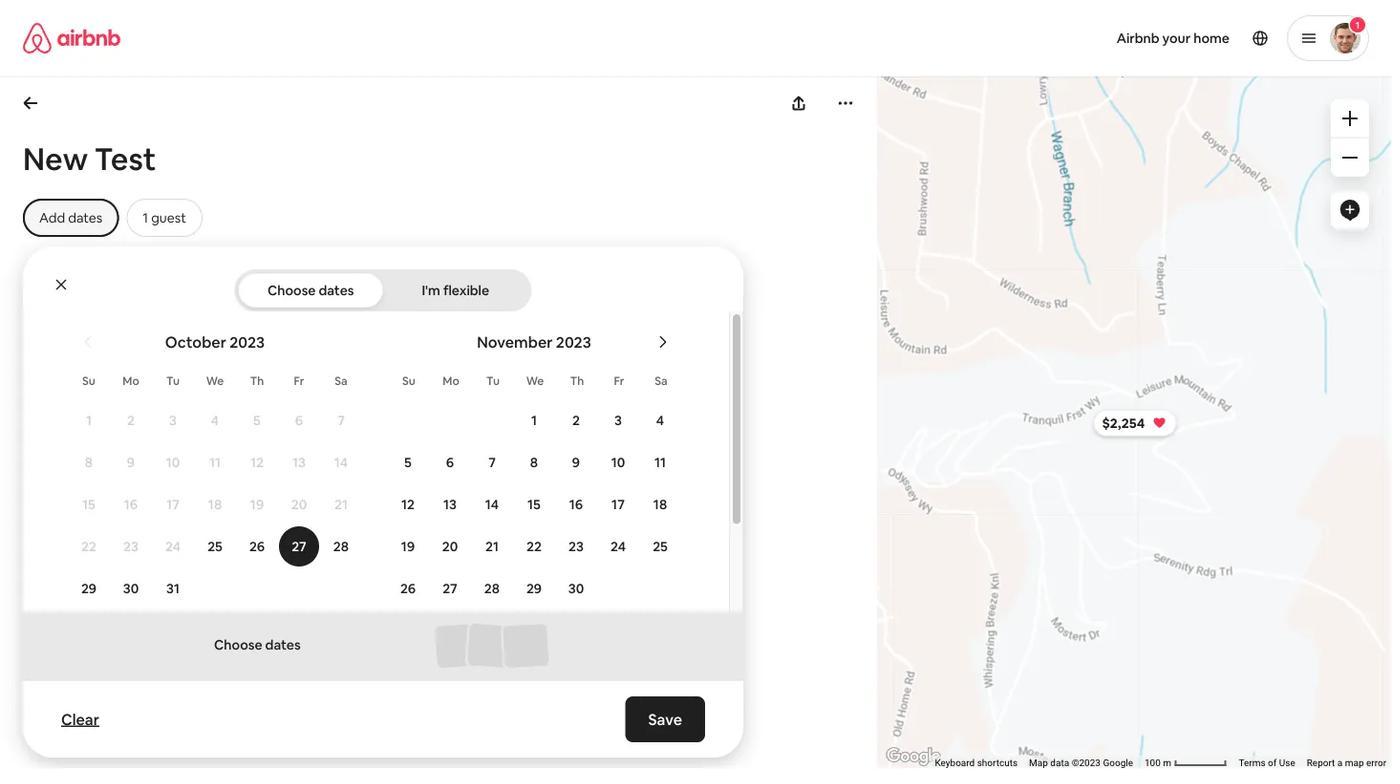 Task type: describe. For each thing, give the bounding box(es) containing it.
2 th from the left
[[570, 374, 584, 388]]

3 for november 2023
[[615, 412, 622, 429]]

4 for october 2023
[[211, 412, 219, 429]]

1 horizontal spatial 21
[[485, 538, 499, 555]]

october
[[165, 332, 226, 352]]

october 2023
[[165, 332, 265, 352]]

double
[[32, 551, 78, 570]]

i'm flexible button
[[383, 273, 528, 308]]

0 horizontal spatial 7 button
[[320, 400, 362, 441]]

1 sa from the left
[[335, 374, 348, 388]]

november
[[477, 332, 553, 352]]

3 button for november 2023
[[597, 400, 639, 441]]

1 vertical spatial 26 button
[[387, 569, 429, 609]]

terms of use
[[1239, 757, 1296, 769]]

1 horizontal spatial 21 button
[[471, 527, 513, 567]]

report a map error link
[[1307, 757, 1387, 769]]

3 button for october 2023
[[152, 400, 194, 441]]

1 22 from the left
[[81, 538, 96, 555]]

m
[[1163, 757, 1172, 769]]

1 vertical spatial 13 button
[[429, 485, 471, 525]]

0 vertical spatial 26 button
[[236, 527, 278, 567]]

25 for 2nd 25 button from right
[[208, 538, 223, 555]]

2 22 from the left
[[527, 538, 542, 555]]

2 24 from the left
[[611, 538, 626, 555]]

in
[[97, 531, 109, 550]]

2 tu from the left
[[487, 374, 500, 388]]

·
[[78, 571, 81, 590]]

0 vertical spatial 27
[[292, 538, 307, 555]]

2 29 button from the left
[[513, 569, 555, 609]]

terms of use link
[[1239, 757, 1296, 769]]

keyboard shortcuts button
[[935, 757, 1018, 769]]

total
[[71, 597, 102, 616]]

1 horizontal spatial 6 button
[[429, 442, 471, 483]]

calendar application
[[47, 312, 1336, 653]]

4 button for october 2023
[[194, 400, 236, 441]]

treehouse
[[23, 531, 94, 550]]

a for add
[[54, 629, 62, 648]]

save button
[[626, 697, 705, 743]]

1 23 from the left
[[123, 538, 139, 555]]

1 17 button from the left
[[152, 485, 194, 525]]

2 su from the left
[[402, 374, 416, 388]]

shortcuts
[[977, 757, 1018, 769]]

5 for the leftmost 5 button
[[253, 412, 261, 429]]

1 vertical spatial 28 button
[[471, 569, 513, 609]]

dates for 'choose dates' button
[[319, 282, 354, 299]]

before
[[105, 597, 150, 616]]

note
[[65, 629, 97, 648]]

0 horizontal spatial 13 button
[[278, 442, 320, 483]]

29 for 2nd 29 button
[[526, 580, 542, 597]]

2 11 from the left
[[655, 454, 666, 471]]

choose dates button
[[238, 273, 383, 308]]

1 8 button from the left
[[68, 442, 110, 483]]

2 we from the left
[[526, 374, 544, 388]]

error
[[1367, 757, 1387, 769]]

clear button
[[52, 701, 109, 739]]

2 10 from the left
[[611, 454, 625, 471]]

data
[[1051, 757, 1069, 769]]

$2,254 button
[[1094, 410, 1177, 437]]

clear
[[61, 710, 99, 729]]

map
[[1029, 757, 1048, 769]]

2 11 button from the left
[[639, 442, 681, 483]]

0 vertical spatial 13
[[292, 454, 306, 471]]

dec
[[209, 571, 235, 590]]

1 11 from the left
[[209, 454, 221, 471]]

1 vertical spatial 6
[[446, 454, 454, 471]]

2 fr from the left
[[614, 374, 625, 388]]

(643)
[[250, 531, 285, 550]]

1 tu from the left
[[166, 374, 180, 388]]

1 15 button from the left
[[68, 485, 110, 525]]

0 vertical spatial 20
[[291, 496, 307, 513]]

0 horizontal spatial 21 button
[[320, 485, 362, 525]]

0 horizontal spatial 14 button
[[320, 442, 362, 483]]

1 9 button from the left
[[110, 442, 152, 483]]

2 16 button from the left
[[555, 485, 597, 525]]

tab list inside dialog
[[238, 270, 528, 312]]

november 2023
[[477, 332, 591, 352]]

2 17 from the left
[[612, 496, 625, 513]]

©2023
[[1072, 757, 1101, 769]]

16 for 1st "16" button
[[124, 496, 138, 513]]

1 horizontal spatial 7 button
[[471, 442, 513, 483]]

2 22 button from the left
[[513, 527, 555, 567]]

report a map error
[[1307, 757, 1387, 769]]

$2,254 inside 'treehouse in asheville 1 double bed 5 nights · saved for nov 26 – dec 1 $2,254 total before taxes'
[[23, 597, 68, 616]]

1 vertical spatial choose dates
[[214, 636, 301, 654]]

taxes
[[153, 597, 188, 616]]

31
[[166, 580, 180, 597]]

i'm
[[422, 282, 440, 299]]

1 horizontal spatial 13
[[443, 496, 457, 513]]

2 24 button from the left
[[597, 527, 639, 567]]

dialog containing october 2023
[[23, 247, 1336, 758]]

keyboard shortcuts
[[935, 757, 1018, 769]]

0 horizontal spatial 6 button
[[278, 400, 320, 441]]

2 for november 2023
[[572, 412, 580, 429]]

0 horizontal spatial 7
[[337, 412, 345, 429]]

map data ©2023 google
[[1029, 757, 1133, 769]]

0 horizontal spatial 19 button
[[236, 485, 278, 525]]

14 for the leftmost 14 button
[[334, 454, 348, 471]]

19 for the bottom 19 button
[[401, 538, 415, 555]]

2 10 button from the left
[[597, 442, 639, 483]]

add for add a note
[[23, 629, 51, 648]]

0 horizontal spatial 28 button
[[320, 527, 362, 567]]

1 16 button from the left
[[110, 485, 152, 525]]

100
[[1145, 757, 1161, 769]]

save
[[648, 710, 682, 729]]

30 for 1st 30 button from the left
[[123, 580, 139, 597]]

1 horizontal spatial 27 button
[[429, 569, 471, 609]]

2023 for october 2023
[[230, 332, 265, 352]]

1 horizontal spatial 20
[[442, 538, 458, 555]]

new
[[23, 139, 88, 179]]

add dates button
[[23, 199, 119, 237]]

5 for right 5 button
[[404, 454, 412, 471]]

use
[[1279, 757, 1296, 769]]

1 mo from the left
[[123, 374, 139, 388]]

0 vertical spatial 21
[[334, 496, 348, 513]]

25 for first 25 button from right
[[653, 538, 668, 555]]

bed
[[81, 551, 107, 570]]

100 m
[[1145, 757, 1174, 769]]

0 vertical spatial 27 button
[[278, 527, 320, 567]]

nights
[[34, 571, 75, 590]]

add a note button
[[23, 629, 97, 648]]

add dates
[[39, 209, 103, 226]]

new test
[[23, 139, 156, 179]]

google map
including 1 saved stay. region
[[649, 25, 1392, 769]]

0 vertical spatial 6
[[295, 412, 303, 429]]

1 30 button from the left
[[110, 569, 152, 609]]



Task type: vqa. For each thing, say whether or not it's contained in the screenshot.
It
no



Task type: locate. For each thing, give the bounding box(es) containing it.
2 30 button from the left
[[555, 569, 597, 609]]

0 horizontal spatial 19
[[250, 496, 264, 513]]

0 vertical spatial 19
[[250, 496, 264, 513]]

treehouse in asheville 1 double bed 5 nights · saved for nov 26 – dec 1 $2,254 total before taxes
[[23, 531, 245, 616]]

0 horizontal spatial dates
[[68, 209, 103, 226]]

2023
[[230, 332, 265, 352], [556, 332, 591, 352]]

1 2 from the left
[[127, 412, 135, 429]]

choose inside button
[[268, 282, 316, 299]]

we down november 2023
[[526, 374, 544, 388]]

2 8 button from the left
[[513, 442, 555, 483]]

2 4 from the left
[[656, 412, 664, 429]]

1 horizontal spatial 24 button
[[597, 527, 639, 567]]

of
[[1268, 757, 1277, 769]]

2 1 button from the left
[[513, 400, 555, 441]]

1 horizontal spatial 15
[[528, 496, 541, 513]]

2 9 from the left
[[572, 454, 580, 471]]

google image
[[882, 744, 945, 769]]

2 horizontal spatial 5
[[404, 454, 412, 471]]

0 vertical spatial 20 button
[[278, 485, 320, 525]]

1 2023 from the left
[[230, 332, 265, 352]]

i'm flexible
[[422, 282, 489, 299]]

15 for 2nd 15 button from the right
[[82, 496, 95, 513]]

14 button
[[320, 442, 362, 483], [471, 485, 513, 525]]

0 horizontal spatial sa
[[335, 374, 348, 388]]

choose dates inside 'choose dates' button
[[268, 282, 354, 299]]

zoom out image
[[1343, 150, 1358, 165]]

27 button
[[278, 527, 320, 567], [429, 569, 471, 609]]

19
[[250, 496, 264, 513], [401, 538, 415, 555]]

11
[[209, 454, 221, 471], [655, 454, 666, 471]]

4.98 (643)
[[218, 531, 285, 550]]

26 inside 'treehouse in asheville 1 double bed 5 nights · saved for nov 26 – dec 1 $2,254 total before taxes'
[[179, 571, 195, 590]]

30
[[123, 580, 139, 597], [568, 580, 584, 597]]

1 button
[[68, 400, 110, 441], [513, 400, 555, 441]]

dates inside dropdown button
[[68, 209, 103, 226]]

0 horizontal spatial 27 button
[[278, 527, 320, 567]]

20 button
[[278, 485, 320, 525], [429, 527, 471, 567]]

4.98 out of 5 average rating,  643 reviews image
[[203, 531, 285, 550]]

18 for first 18 "button" from right
[[654, 496, 667, 513]]

add inside the add dates dropdown button
[[39, 209, 65, 226]]

7
[[337, 412, 345, 429], [488, 454, 496, 471]]

th
[[250, 374, 264, 388], [570, 374, 584, 388]]

1 horizontal spatial 25 button
[[639, 527, 681, 567]]

1 vertical spatial 5 button
[[387, 442, 429, 483]]

1 vertical spatial 27
[[443, 580, 458, 597]]

8
[[85, 454, 93, 471], [530, 454, 538, 471]]

0 horizontal spatial 4
[[211, 412, 219, 429]]

1 horizontal spatial 18
[[654, 496, 667, 513]]

0 vertical spatial 19 button
[[236, 485, 278, 525]]

2 16 from the left
[[569, 496, 583, 513]]

sa
[[335, 374, 348, 388], [655, 374, 668, 388]]

12 for 12 'button' to the top
[[250, 454, 264, 471]]

google
[[1103, 757, 1133, 769]]

0 horizontal spatial 4 button
[[194, 400, 236, 441]]

add left note
[[23, 629, 51, 648]]

0 vertical spatial 13 button
[[278, 442, 320, 483]]

2 2 button from the left
[[555, 400, 597, 441]]

29 button
[[68, 569, 110, 609], [513, 569, 555, 609]]

17 button
[[152, 485, 194, 525], [597, 485, 639, 525]]

0 horizontal spatial 13
[[292, 454, 306, 471]]

23 button
[[110, 527, 152, 567], [555, 527, 597, 567]]

1 horizontal spatial 4
[[656, 412, 664, 429]]

0 horizontal spatial 22 button
[[68, 527, 110, 567]]

0 horizontal spatial 20 button
[[278, 485, 320, 525]]

1 su from the left
[[82, 374, 95, 388]]

1 16 from the left
[[124, 496, 138, 513]]

1 1 button from the left
[[68, 400, 110, 441]]

$2,254 inside "button"
[[1102, 415, 1145, 432]]

1 horizontal spatial 5
[[253, 412, 261, 429]]

group
[[23, 271, 285, 520]]

0 horizontal spatial 23
[[123, 538, 139, 555]]

0 horizontal spatial 16 button
[[110, 485, 152, 525]]

2 25 button from the left
[[639, 527, 681, 567]]

0 horizontal spatial th
[[250, 374, 264, 388]]

0 vertical spatial choose dates
[[268, 282, 354, 299]]

2023 right the november
[[556, 332, 591, 352]]

mo
[[123, 374, 139, 388], [443, 374, 459, 388]]

1 horizontal spatial 2
[[572, 412, 580, 429]]

2 vertical spatial 5
[[23, 571, 31, 590]]

8 for 2nd 8 button from left
[[530, 454, 538, 471]]

dates inside button
[[319, 282, 354, 299]]

2 23 button from the left
[[555, 527, 597, 567]]

add a place to the map image
[[1339, 199, 1362, 222]]

asheville
[[112, 531, 172, 550]]

1 3 from the left
[[169, 412, 177, 429]]

18 for 1st 18 "button"
[[208, 496, 222, 513]]

0 vertical spatial 12 button
[[236, 442, 278, 483]]

4 button
[[194, 400, 236, 441], [639, 400, 681, 441]]

3 for october 2023
[[169, 412, 177, 429]]

saved
[[84, 571, 124, 590]]

0 vertical spatial 5
[[253, 412, 261, 429]]

0 horizontal spatial 29
[[81, 580, 97, 597]]

16
[[124, 496, 138, 513], [569, 496, 583, 513]]

1 horizontal spatial 28
[[484, 580, 500, 597]]

1 button for november
[[513, 400, 555, 441]]

8 for 2nd 8 button from right
[[85, 454, 93, 471]]

4 button for november 2023
[[639, 400, 681, 441]]

27
[[292, 538, 307, 555], [443, 580, 458, 597]]

2 15 button from the left
[[513, 485, 555, 525]]

1 3 button from the left
[[152, 400, 194, 441]]

1 23 button from the left
[[110, 527, 152, 567]]

keyboard
[[935, 757, 975, 769]]

13
[[292, 454, 306, 471], [443, 496, 457, 513]]

1 horizontal spatial 23 button
[[555, 527, 597, 567]]

22 button
[[68, 527, 110, 567], [513, 527, 555, 567]]

1 horizontal spatial 7
[[488, 454, 496, 471]]

0 vertical spatial 12
[[250, 454, 264, 471]]

24
[[165, 538, 181, 555], [611, 538, 626, 555]]

21 button
[[320, 485, 362, 525], [471, 527, 513, 567]]

1 horizontal spatial 28 button
[[471, 569, 513, 609]]

2 23 from the left
[[569, 538, 584, 555]]

a
[[54, 629, 62, 648], [1338, 757, 1343, 769]]

1 horizontal spatial 30 button
[[555, 569, 597, 609]]

1 horizontal spatial 14 button
[[471, 485, 513, 525]]

1 4 button from the left
[[194, 400, 236, 441]]

28 button
[[320, 527, 362, 567], [471, 569, 513, 609]]

2 8 from the left
[[530, 454, 538, 471]]

0 horizontal spatial 16
[[124, 496, 138, 513]]

2 button for november 2023
[[555, 400, 597, 441]]

1 18 button from the left
[[194, 485, 236, 525]]

100 m button
[[1139, 756, 1233, 769]]

0 horizontal spatial 17 button
[[152, 485, 194, 525]]

1 9 from the left
[[127, 454, 135, 471]]

tu down october at the left top of the page
[[166, 374, 180, 388]]

26 button
[[236, 527, 278, 567], [387, 569, 429, 609]]

11 button
[[194, 442, 236, 483], [639, 442, 681, 483]]

1 horizontal spatial 11 button
[[639, 442, 681, 483]]

1 24 button from the left
[[152, 527, 194, 567]]

2 3 button from the left
[[597, 400, 639, 441]]

1 vertical spatial 19
[[401, 538, 415, 555]]

4.98
[[218, 531, 247, 550]]

terms
[[1239, 757, 1266, 769]]

2 2023 from the left
[[556, 332, 591, 352]]

1 horizontal spatial 17
[[612, 496, 625, 513]]

0 vertical spatial 6 button
[[278, 400, 320, 441]]

0 horizontal spatial 18 button
[[194, 485, 236, 525]]

0 horizontal spatial 12 button
[[236, 442, 278, 483]]

2 18 button from the left
[[639, 485, 681, 525]]

2 15 from the left
[[528, 496, 541, 513]]

we
[[206, 374, 224, 388], [526, 374, 544, 388]]

0 horizontal spatial 18
[[208, 496, 222, 513]]

zoom in image
[[1343, 111, 1358, 126]]

2 button for october 2023
[[110, 400, 152, 441]]

2 vertical spatial dates
[[265, 636, 301, 654]]

1 horizontal spatial choose
[[268, 282, 316, 299]]

1 we from the left
[[206, 374, 224, 388]]

1 10 button from the left
[[152, 442, 194, 483]]

0 horizontal spatial 20
[[291, 496, 307, 513]]

2 29 from the left
[[526, 580, 542, 597]]

2 25 from the left
[[653, 538, 668, 555]]

1 25 from the left
[[208, 538, 223, 555]]

1 horizontal spatial 9 button
[[555, 442, 597, 483]]

13 button
[[278, 442, 320, 483], [429, 485, 471, 525]]

1 horizontal spatial 26 button
[[387, 569, 429, 609]]

1 fr from the left
[[294, 374, 304, 388]]

map
[[1345, 757, 1364, 769]]

19 for leftmost 19 button
[[250, 496, 264, 513]]

26 for the bottom 26 button
[[400, 580, 416, 597]]

1 horizontal spatial 8
[[530, 454, 538, 471]]

1 29 button from the left
[[68, 569, 110, 609]]

0 vertical spatial choose
[[268, 282, 316, 299]]

12 for rightmost 12 'button'
[[401, 496, 415, 513]]

1 horizontal spatial 17 button
[[597, 485, 639, 525]]

2 horizontal spatial 26
[[400, 580, 416, 597]]

2 9 button from the left
[[555, 442, 597, 483]]

a left note
[[54, 629, 62, 648]]

1 button for october
[[68, 400, 110, 441]]

0 vertical spatial 5 button
[[236, 400, 278, 441]]

30 button
[[110, 569, 152, 609], [555, 569, 597, 609]]

1 horizontal spatial 25
[[653, 538, 668, 555]]

add down new
[[39, 209, 65, 226]]

1 vertical spatial a
[[1338, 757, 1343, 769]]

1 30 from the left
[[123, 580, 139, 597]]

25
[[208, 538, 223, 555], [653, 538, 668, 555]]

0 horizontal spatial 28
[[333, 538, 349, 555]]

1 horizontal spatial tu
[[487, 374, 500, 388]]

3
[[169, 412, 177, 429], [615, 412, 622, 429]]

flexible
[[443, 282, 489, 299]]

0 vertical spatial 28 button
[[320, 527, 362, 567]]

1 horizontal spatial 10 button
[[597, 442, 639, 483]]

$2,254
[[1102, 415, 1145, 432], [23, 597, 68, 616]]

4 for november 2023
[[656, 412, 664, 429]]

tab list
[[238, 270, 528, 312]]

1 22 button from the left
[[68, 527, 110, 567]]

1 horizontal spatial 20 button
[[429, 527, 471, 567]]

1 vertical spatial 19 button
[[387, 527, 429, 567]]

test
[[94, 139, 156, 179]]

0 horizontal spatial choose
[[214, 636, 262, 654]]

0 horizontal spatial 17
[[166, 496, 180, 513]]

1 10 from the left
[[166, 454, 180, 471]]

0 horizontal spatial 2023
[[230, 332, 265, 352]]

1 horizontal spatial 16
[[569, 496, 583, 513]]

1 11 button from the left
[[194, 442, 236, 483]]

1 horizontal spatial 5 button
[[387, 442, 429, 483]]

26
[[249, 538, 265, 555], [179, 571, 195, 590], [400, 580, 416, 597]]

add
[[39, 209, 65, 226], [23, 629, 51, 648]]

9 button
[[110, 442, 152, 483], [555, 442, 597, 483]]

dialog
[[23, 247, 1336, 758]]

0 horizontal spatial 15 button
[[68, 485, 110, 525]]

tab list containing choose dates
[[238, 270, 528, 312]]

we down the "october 2023"
[[206, 374, 224, 388]]

1 horizontal spatial 3 button
[[597, 400, 639, 441]]

1 17 from the left
[[166, 496, 180, 513]]

1 vertical spatial 13
[[443, 496, 457, 513]]

0 horizontal spatial 9 button
[[110, 442, 152, 483]]

31 button
[[152, 569, 194, 609]]

th down the "october 2023"
[[250, 374, 264, 388]]

1 25 button from the left
[[194, 527, 236, 567]]

26 for top 26 button
[[249, 538, 265, 555]]

tu down the november
[[487, 374, 500, 388]]

profile element
[[719, 0, 1369, 76]]

1 24 from the left
[[165, 538, 181, 555]]

nov
[[150, 571, 176, 590]]

1 horizontal spatial 12 button
[[387, 485, 429, 525]]

1 th from the left
[[250, 374, 264, 388]]

1 horizontal spatial su
[[402, 374, 416, 388]]

1 4 from the left
[[211, 412, 219, 429]]

8 button
[[68, 442, 110, 483], [513, 442, 555, 483]]

0 vertical spatial 28
[[333, 538, 349, 555]]

a for report
[[1338, 757, 1343, 769]]

2 for october 2023
[[127, 412, 135, 429]]

0 vertical spatial add
[[39, 209, 65, 226]]

18
[[208, 496, 222, 513], [654, 496, 667, 513]]

0 horizontal spatial 24 button
[[152, 527, 194, 567]]

0 horizontal spatial 8
[[85, 454, 93, 471]]

15 button
[[68, 485, 110, 525], [513, 485, 555, 525]]

14 for rightmost 14 button
[[485, 496, 499, 513]]

5 inside 'treehouse in asheville 1 double bed 5 nights · saved for nov 26 – dec 1 $2,254 total before taxes'
[[23, 571, 31, 590]]

2 18 from the left
[[654, 496, 667, 513]]

–
[[198, 571, 206, 590]]

1 15 from the left
[[82, 496, 95, 513]]

2 30 from the left
[[568, 580, 584, 597]]

17
[[166, 496, 180, 513], [612, 496, 625, 513]]

1 horizontal spatial 16 button
[[555, 485, 597, 525]]

1 18 from the left
[[208, 496, 222, 513]]

2 17 button from the left
[[597, 485, 639, 525]]

21
[[334, 496, 348, 513], [485, 538, 499, 555]]

2 sa from the left
[[655, 374, 668, 388]]

25 button
[[194, 527, 236, 567], [639, 527, 681, 567]]

for
[[127, 571, 147, 590]]

add for add dates
[[39, 209, 65, 226]]

29
[[81, 580, 97, 597], [526, 580, 542, 597]]

2 3 from the left
[[615, 412, 622, 429]]

add a note
[[23, 629, 97, 648]]

18 button
[[194, 485, 236, 525], [639, 485, 681, 525]]

a left map
[[1338, 757, 1343, 769]]

1
[[86, 412, 92, 429], [531, 412, 537, 429], [23, 551, 29, 570], [239, 571, 245, 590]]

29 for 1st 29 button from left
[[81, 580, 97, 597]]

10
[[166, 454, 180, 471], [611, 454, 625, 471]]

2023 down remove from wishlist: treehouse in asheville icon
[[230, 332, 265, 352]]

1 vertical spatial choose
[[214, 636, 262, 654]]

1 vertical spatial 21 button
[[471, 527, 513, 567]]

6 button
[[278, 400, 320, 441], [429, 442, 471, 483]]

2 mo from the left
[[443, 374, 459, 388]]

24 button
[[152, 527, 194, 567], [597, 527, 639, 567]]

th down november 2023
[[570, 374, 584, 388]]

0 horizontal spatial 5 button
[[236, 400, 278, 441]]

remove from wishlist: treehouse in asheville image
[[247, 286, 269, 309]]

0 vertical spatial 14 button
[[320, 442, 362, 483]]

dates for the add dates dropdown button
[[68, 209, 103, 226]]

9
[[127, 454, 135, 471], [572, 454, 580, 471]]

2 4 button from the left
[[639, 400, 681, 441]]

1 vertical spatial 20
[[442, 538, 458, 555]]

0 horizontal spatial 25
[[208, 538, 223, 555]]

2 2 from the left
[[572, 412, 580, 429]]

30 for first 30 button from right
[[568, 580, 584, 597]]

3 button
[[152, 400, 194, 441], [597, 400, 639, 441]]

0 horizontal spatial we
[[206, 374, 224, 388]]

2023 for november 2023
[[556, 332, 591, 352]]

15 for second 15 button from the left
[[528, 496, 541, 513]]

1 vertical spatial 12
[[401, 496, 415, 513]]

0 horizontal spatial 8 button
[[68, 442, 110, 483]]

5
[[253, 412, 261, 429], [404, 454, 412, 471], [23, 571, 31, 590]]

0 horizontal spatial $2,254
[[23, 597, 68, 616]]

16 for first "16" button from right
[[569, 496, 583, 513]]

0 horizontal spatial 14
[[334, 454, 348, 471]]

1 vertical spatial 7
[[488, 454, 496, 471]]

28
[[333, 538, 349, 555], [484, 580, 500, 597]]

14
[[334, 454, 348, 471], [485, 496, 499, 513]]

1 2 button from the left
[[110, 400, 152, 441]]

1 8 from the left
[[85, 454, 93, 471]]

6
[[295, 412, 303, 429], [446, 454, 454, 471]]

1 29 from the left
[[81, 580, 97, 597]]

report
[[1307, 757, 1335, 769]]

1 vertical spatial 7 button
[[471, 442, 513, 483]]



